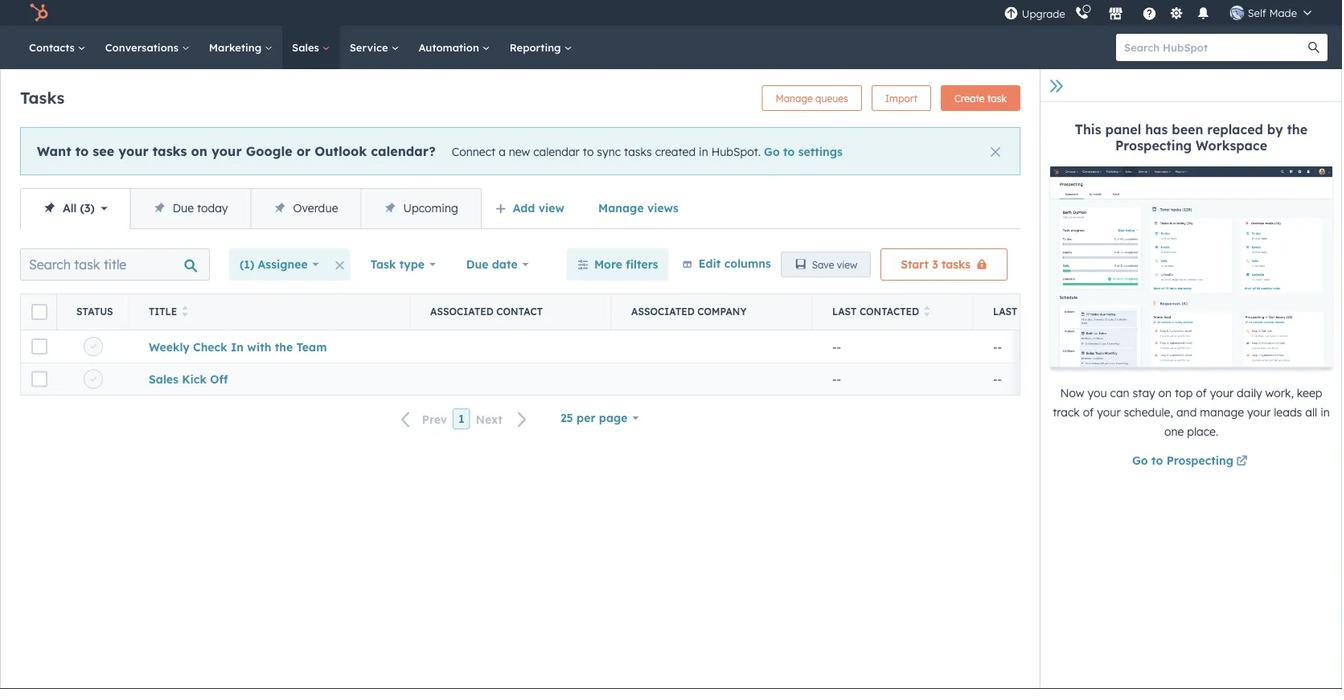 Task type: locate. For each thing, give the bounding box(es) containing it.
upcoming link
[[361, 189, 481, 228]]

can
[[1110, 386, 1130, 400]]

your right see
[[118, 143, 149, 159]]

go
[[764, 144, 780, 158], [1132, 453, 1148, 468]]

last for last engagement
[[993, 306, 1018, 318]]

1 horizontal spatial sales
[[292, 41, 322, 54]]

2 press to sort. image from the left
[[924, 306, 930, 317]]

associated company
[[631, 306, 747, 318]]

associated for associated contact
[[430, 306, 494, 318]]

go inside alert
[[764, 144, 780, 158]]

in right all
[[1321, 405, 1330, 419]]

1 press to sort. element from the left
[[182, 306, 188, 318]]

3 right start
[[932, 257, 938, 271]]

to left sync
[[583, 144, 594, 158]]

edit for edit columns
[[699, 256, 721, 270]]

0 horizontal spatial view
[[539, 201, 564, 215]]

prospecting inside go to prospecting 'link'
[[1167, 453, 1234, 468]]

more
[[594, 257, 622, 271]]

replaced
[[1207, 121, 1263, 138]]

due inside due today link
[[173, 201, 194, 215]]

associated down due date
[[430, 306, 494, 318]]

1 vertical spatial in
[[1321, 405, 1330, 419]]

press to sort. element right contacted at right
[[924, 306, 930, 318]]

on inside alert
[[191, 143, 207, 159]]

press to sort. element right title
[[182, 306, 188, 318]]

1 vertical spatial on
[[1158, 386, 1172, 400]]

manage queues
[[776, 92, 848, 104]]

history link
[[440, 379, 494, 400]]

task type button
[[360, 248, 446, 281]]

due left date at the top left of the page
[[466, 257, 489, 271]]

1 vertical spatial manage
[[598, 201, 644, 215]]

in right created
[[699, 144, 708, 158]]

search image
[[1308, 42, 1320, 53]]

1 horizontal spatial 3
[[932, 257, 938, 271]]

calling icon image
[[1075, 6, 1089, 21]]

prev button
[[391, 409, 453, 430]]

view inside button
[[837, 259, 857, 271]]

tasks up due today link
[[153, 143, 187, 159]]

edit up prev button
[[402, 384, 420, 396]]

settings image
[[1169, 7, 1184, 21]]

weekly check in with the team button
[[149, 340, 327, 354]]

manage left queues
[[776, 92, 813, 104]]

2 horizontal spatial tasks
[[942, 257, 971, 271]]

press to sort. element
[[182, 306, 188, 318], [924, 306, 930, 318]]

1
[[458, 412, 465, 426]]

status
[[76, 306, 113, 318]]

in inside "want to see your tasks on your google or outlook calendar?" alert
[[699, 144, 708, 158]]

go right hubspot.
[[764, 144, 780, 158]]

(
[[80, 201, 84, 215]]

reporting
[[510, 41, 564, 54]]

last engagement
[[993, 306, 1089, 318]]

25 per page
[[560, 411, 628, 425]]

view for save view
[[837, 259, 857, 271]]

1 horizontal spatial last
[[993, 306, 1018, 318]]

tasks right start
[[942, 257, 971, 271]]

1 horizontal spatial associated
[[631, 306, 695, 318]]

0 horizontal spatial due
[[173, 201, 194, 215]]

panel
[[1105, 121, 1141, 138]]

created
[[655, 144, 696, 158]]

0 vertical spatial prospecting
[[1115, 138, 1192, 154]]

link opens in a new window image
[[1236, 452, 1248, 472], [1236, 456, 1248, 468]]

prospecting right this
[[1115, 138, 1192, 154]]

service link
[[340, 26, 409, 69]]

press to sort. image
[[182, 306, 188, 317], [924, 306, 930, 317]]

0 vertical spatial manage
[[776, 92, 813, 104]]

-
[[832, 340, 837, 354], [837, 340, 841, 354], [993, 340, 998, 354], [998, 340, 1002, 354], [832, 372, 837, 386], [837, 372, 841, 386], [993, 372, 998, 386], [998, 372, 1002, 386]]

1 press to sort. image from the left
[[182, 306, 188, 317]]

off
[[210, 372, 228, 386]]

place.
[[1187, 425, 1218, 439]]

in inside the now you can stay on top of your daily work, keep track of your schedule, and manage your leads all in one place.
[[1321, 405, 1330, 419]]

add view
[[513, 201, 564, 215]]

1 horizontal spatial press to sort. image
[[924, 306, 930, 317]]

3 right the all
[[84, 201, 90, 215]]

task status: not completed image
[[90, 376, 97, 383]]

0 horizontal spatial sales
[[149, 372, 178, 386]]

1 vertical spatial go
[[1132, 453, 1148, 468]]

on
[[191, 143, 207, 159], [1158, 386, 1172, 400]]

0 vertical spatial edit
[[699, 256, 721, 270]]

to
[[75, 143, 89, 159], [583, 144, 594, 158], [783, 144, 795, 158], [1152, 453, 1163, 468]]

pagination navigation
[[391, 409, 537, 430]]

google
[[246, 143, 292, 159]]

last contacted
[[832, 306, 919, 318]]

due left today
[[173, 201, 194, 215]]

0 horizontal spatial manage
[[598, 201, 644, 215]]

manage views
[[598, 201, 679, 215]]

notifications button
[[1190, 0, 1217, 26]]

work,
[[1265, 386, 1294, 400]]

this panel has been replaced by the prospecting workspace
[[1075, 121, 1308, 154]]

view right the save
[[837, 259, 857, 271]]

0 vertical spatial go
[[764, 144, 780, 158]]

press to sort. image right contacted at right
[[924, 306, 930, 317]]

press to sort. image right title
[[182, 306, 188, 317]]

self made button
[[1221, 0, 1321, 26]]

task type
[[370, 257, 425, 271]]

marketing
[[209, 41, 265, 54]]

to down schedule,
[[1152, 453, 1163, 468]]

contacts
[[29, 41, 78, 54]]

0 horizontal spatial of
[[1083, 405, 1094, 419]]

your down daily
[[1247, 405, 1271, 419]]

associated
[[430, 306, 494, 318], [631, 306, 695, 318]]

manage left views
[[598, 201, 644, 215]]

sales
[[292, 41, 322, 54], [149, 372, 178, 386]]

0 vertical spatial in
[[699, 144, 708, 158]]

Search task title search field
[[20, 248, 210, 281]]

1 horizontal spatial in
[[1321, 405, 1330, 419]]

tasks banner
[[20, 80, 1021, 111]]

2 press to sort. element from the left
[[924, 306, 930, 318]]

0 horizontal spatial in
[[699, 144, 708, 158]]

edit
[[699, 256, 721, 270], [402, 384, 420, 396]]

the right by
[[1287, 121, 1308, 138]]

last left contacted at right
[[832, 306, 857, 318]]

a
[[499, 144, 506, 158]]

tasks right sync
[[624, 144, 652, 158]]

1 vertical spatial 3
[[932, 257, 938, 271]]

to left the settings
[[783, 144, 795, 158]]

assignee
[[258, 257, 308, 271]]

upgrade image
[[1004, 7, 1019, 21]]

sales left kick
[[149, 372, 178, 386]]

overdue
[[293, 201, 338, 215]]

to inside 'link'
[[1152, 453, 1163, 468]]

1 vertical spatial sales
[[149, 372, 178, 386]]

menu
[[1003, 0, 1323, 26]]

1 horizontal spatial of
[[1196, 386, 1207, 400]]

column header
[[21, 294, 57, 330]]

contact
[[496, 306, 543, 318]]

due
[[173, 201, 194, 215], [466, 257, 489, 271]]

1 vertical spatial the
[[275, 340, 293, 354]]

service
[[350, 41, 391, 54]]

sales left service
[[292, 41, 322, 54]]

start
[[901, 257, 929, 271]]

add view button
[[485, 192, 578, 224]]

queues
[[816, 92, 848, 104]]

your left google
[[212, 143, 242, 159]]

0 vertical spatial due
[[173, 201, 194, 215]]

last left engagement
[[993, 306, 1018, 318]]

the right with at the left of page
[[275, 340, 293, 354]]

prospecting inside this panel has been replaced by the prospecting workspace
[[1115, 138, 1192, 154]]

1 vertical spatial view
[[837, 259, 857, 271]]

in
[[231, 340, 244, 354]]

type
[[399, 257, 425, 271]]

0 horizontal spatial press to sort. image
[[182, 306, 188, 317]]

associated company column header
[[612, 294, 813, 330]]

date
[[492, 257, 518, 271]]

manage inside tasks banner
[[776, 92, 813, 104]]

kick
[[182, 372, 207, 386]]

1 horizontal spatial due
[[466, 257, 489, 271]]

1 vertical spatial edit
[[402, 384, 420, 396]]

upcoming
[[403, 201, 458, 215]]

link opens in a new window image inside go to prospecting 'link'
[[1236, 456, 1248, 468]]

associated contact column header
[[411, 294, 612, 330]]

0 vertical spatial of
[[1196, 386, 1207, 400]]

your down can
[[1097, 405, 1121, 419]]

0 horizontal spatial last
[[832, 306, 857, 318]]

1 associated from the left
[[430, 306, 494, 318]]

edit left columns
[[699, 256, 721, 270]]

edit inside button
[[699, 256, 721, 270]]

help image
[[1143, 7, 1157, 22]]

2 link opens in a new window image from the top
[[1236, 456, 1248, 468]]

tasks
[[153, 143, 187, 159], [624, 144, 652, 158], [942, 257, 971, 271]]

daily
[[1237, 386, 1262, 400]]

associated for associated company
[[631, 306, 695, 318]]

prospecting down place.
[[1167, 453, 1234, 468]]

press to sort. element for title
[[182, 306, 188, 318]]

1 last from the left
[[832, 306, 857, 318]]

import link
[[872, 85, 931, 111]]

1 horizontal spatial press to sort. element
[[924, 306, 930, 318]]

the
[[1287, 121, 1308, 138], [275, 340, 293, 354]]

manage inside 'link'
[[598, 201, 644, 215]]

1 vertical spatial of
[[1083, 405, 1094, 419]]

engagement
[[1020, 306, 1089, 318]]

view right add
[[539, 201, 564, 215]]

close image
[[991, 147, 1000, 157]]

1 vertical spatial due
[[466, 257, 489, 271]]

history
[[450, 384, 483, 396]]

notifications image
[[1196, 7, 1211, 22]]

2 associated from the left
[[631, 306, 695, 318]]

hubspot image
[[29, 3, 48, 23]]

manage
[[776, 92, 813, 104], [598, 201, 644, 215]]

contacted
[[860, 306, 919, 318]]

associated down filters
[[631, 306, 695, 318]]

of down you
[[1083, 405, 1094, 419]]

0 horizontal spatial associated
[[430, 306, 494, 318]]

1 horizontal spatial edit
[[699, 256, 721, 270]]

view inside popup button
[[539, 201, 564, 215]]

0 vertical spatial on
[[191, 143, 207, 159]]

1 horizontal spatial go
[[1132, 453, 1148, 468]]

2 last from the left
[[993, 306, 1018, 318]]

1 horizontal spatial the
[[1287, 121, 1308, 138]]

1 horizontal spatial view
[[837, 259, 857, 271]]

save
[[812, 259, 834, 271]]

0 horizontal spatial 3
[[84, 201, 90, 215]]

menu containing self made
[[1003, 0, 1323, 26]]

on up due today
[[191, 143, 207, 159]]

more filters
[[594, 257, 658, 271]]

0 horizontal spatial press to sort. element
[[182, 306, 188, 318]]

navigation
[[20, 188, 482, 229]]

per
[[577, 411, 596, 425]]

edit columns
[[699, 256, 771, 270]]

0 vertical spatial the
[[1287, 121, 1308, 138]]

due inside due date 'popup button'
[[466, 257, 489, 271]]

1 vertical spatial prospecting
[[1167, 453, 1234, 468]]

0 vertical spatial sales
[[292, 41, 322, 54]]

go down schedule,
[[1132, 453, 1148, 468]]

upgrade
[[1022, 7, 1065, 21]]

due today link
[[130, 189, 251, 228]]

on left the top
[[1158, 386, 1172, 400]]

1 horizontal spatial manage
[[776, 92, 813, 104]]

0 vertical spatial view
[[539, 201, 564, 215]]

0 horizontal spatial edit
[[402, 384, 420, 396]]

task
[[370, 257, 396, 271]]

contacts link
[[19, 26, 95, 69]]

weekly
[[149, 340, 190, 354]]

by
[[1267, 121, 1283, 138]]

go to prospecting
[[1132, 453, 1234, 468]]

1 horizontal spatial on
[[1158, 386, 1172, 400]]

0 horizontal spatial go
[[764, 144, 780, 158]]

0 horizontal spatial on
[[191, 143, 207, 159]]

save view
[[812, 259, 857, 271]]

manage views link
[[588, 192, 689, 224]]

of right the top
[[1196, 386, 1207, 400]]



Task type: describe. For each thing, give the bounding box(es) containing it.
company
[[698, 306, 747, 318]]

keep
[[1297, 386, 1322, 400]]

status column header
[[57, 294, 129, 330]]

ruby anderson image
[[1230, 6, 1245, 20]]

new
[[509, 144, 530, 158]]

due for due date
[[466, 257, 489, 271]]

overdue link
[[251, 189, 361, 228]]

self
[[1248, 6, 1266, 19]]

filters
[[626, 257, 658, 271]]

next button
[[470, 409, 537, 430]]

0 horizontal spatial the
[[275, 340, 293, 354]]

been
[[1172, 121, 1203, 138]]

create
[[955, 92, 985, 104]]

workspace
[[1196, 138, 1267, 154]]

marketing link
[[199, 26, 282, 69]]

start 3 tasks
[[901, 257, 971, 271]]

manage for manage queues
[[776, 92, 813, 104]]

(1) assignee
[[240, 257, 308, 271]]

leads
[[1274, 405, 1302, 419]]

Search HubSpot search field
[[1116, 34, 1313, 61]]

press to sort. element for last contacted
[[924, 306, 930, 318]]

want
[[37, 143, 71, 159]]

edit for edit
[[402, 384, 420, 396]]

marketplaces button
[[1099, 0, 1133, 26]]

schedule,
[[1124, 405, 1173, 419]]

this
[[1075, 121, 1101, 138]]

conversations link
[[95, 26, 199, 69]]

create task link
[[941, 85, 1021, 111]]

outlook
[[315, 143, 367, 159]]

title
[[149, 306, 177, 318]]

import
[[885, 92, 918, 104]]

help button
[[1136, 0, 1163, 26]]

want to see your tasks on your google or outlook calendar? alert
[[20, 127, 1021, 175]]

sales link
[[282, 26, 340, 69]]

sales kick off
[[149, 372, 228, 386]]

manage for manage views
[[598, 201, 644, 215]]

3 inside button
[[932, 257, 938, 271]]

sales for sales
[[292, 41, 322, 54]]

and
[[1176, 405, 1197, 419]]

calling icon button
[[1069, 2, 1096, 24]]

last for last contacted
[[832, 306, 857, 318]]

navigation containing all
[[20, 188, 482, 229]]

the inside this panel has been replaced by the prospecting workspace
[[1287, 121, 1308, 138]]

manage
[[1200, 405, 1244, 419]]

1 link opens in a new window image from the top
[[1236, 452, 1248, 472]]

due today
[[173, 201, 228, 215]]

1 button
[[453, 409, 470, 430]]

now you can stay on top of your daily work, keep track of your schedule, and manage your leads all in one place.
[[1053, 386, 1330, 439]]

track
[[1053, 405, 1080, 419]]

tasks
[[20, 87, 65, 107]]

due for due today
[[173, 201, 194, 215]]

stay
[[1133, 386, 1155, 400]]

search button
[[1300, 34, 1328, 61]]

on inside the now you can stay on top of your daily work, keep track of your schedule, and manage your leads all in one place.
[[1158, 386, 1172, 400]]

reporting link
[[500, 26, 582, 69]]

team
[[296, 340, 327, 354]]

to left see
[[75, 143, 89, 159]]

task status: not completed image
[[90, 344, 97, 350]]

associated contact
[[430, 306, 543, 318]]

(1) assignee button
[[229, 248, 329, 281]]

hubspot.
[[711, 144, 761, 158]]

go inside 'link'
[[1132, 453, 1148, 468]]

all
[[1305, 405, 1317, 419]]

next
[[476, 412, 503, 426]]

check
[[193, 340, 227, 354]]

sales for sales kick off
[[149, 372, 178, 386]]

all ( 3 )
[[63, 201, 95, 215]]

with
[[247, 340, 271, 354]]

sync
[[597, 144, 621, 158]]

press to sort. image for last contacted
[[924, 306, 930, 317]]

automation link
[[409, 26, 500, 69]]

due date button
[[456, 248, 539, 281]]

start 3 tasks button
[[881, 248, 1008, 281]]

settings link
[[1167, 4, 1187, 21]]

more filters link
[[567, 248, 669, 281]]

press to sort. image for title
[[182, 306, 188, 317]]

calendar
[[533, 144, 580, 158]]

today
[[197, 201, 228, 215]]

view for add view
[[539, 201, 564, 215]]

0 vertical spatial 3
[[84, 201, 90, 215]]

want to see your tasks on your google or outlook calendar?
[[37, 143, 436, 159]]

weekly check in with the team
[[149, 340, 327, 354]]

0 horizontal spatial tasks
[[153, 143, 187, 159]]

hubspot link
[[19, 3, 60, 23]]

one
[[1164, 425, 1184, 439]]

25 per page button
[[550, 402, 649, 434]]

1 horizontal spatial tasks
[[624, 144, 652, 158]]

25
[[560, 411, 573, 425]]

go to prospecting link
[[1132, 452, 1251, 472]]

or
[[297, 143, 311, 159]]

you
[[1088, 386, 1107, 400]]

sales kick off button
[[149, 372, 228, 386]]

)
[[90, 201, 95, 215]]

go to settings link
[[764, 144, 843, 158]]

calendar?
[[371, 143, 436, 159]]

page
[[599, 411, 628, 425]]

marketplaces image
[[1109, 7, 1123, 22]]

views
[[647, 201, 679, 215]]

your up manage at right bottom
[[1210, 386, 1234, 400]]

tasks inside button
[[942, 257, 971, 271]]



Task type: vqa. For each thing, say whether or not it's contained in the screenshot.
the Branding Link at the top of page
no



